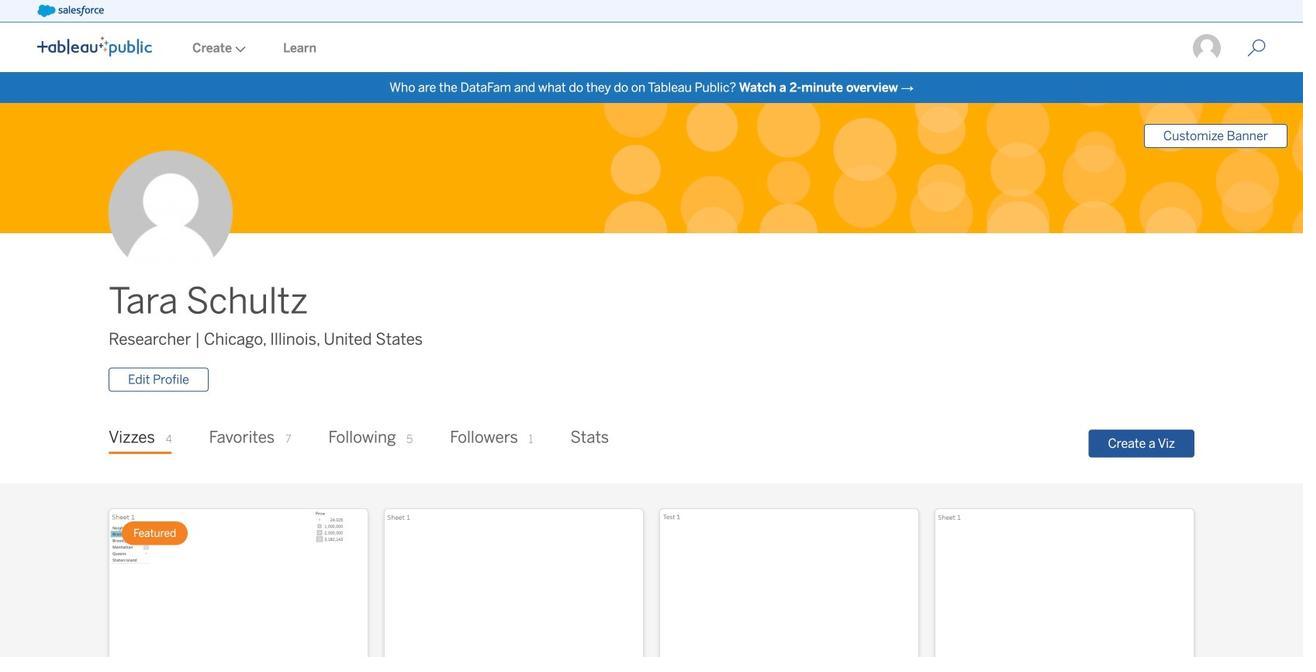Task type: describe. For each thing, give the bounding box(es) containing it.
create image
[[232, 46, 246, 52]]

salesforce logo image
[[37, 5, 104, 17]]

1 workbook thumbnail image from the left
[[109, 510, 368, 658]]

avatar image
[[109, 151, 233, 275]]

4 workbook thumbnail image from the left
[[935, 510, 1194, 658]]

3 workbook thumbnail image from the left
[[660, 510, 918, 658]]

tara.schultz image
[[1191, 33, 1222, 64]]

2 workbook thumbnail image from the left
[[385, 510, 643, 658]]



Task type: locate. For each thing, give the bounding box(es) containing it.
go to search image
[[1229, 39, 1285, 57]]

featured element
[[122, 522, 188, 546]]

logo image
[[37, 36, 152, 57]]

workbook thumbnail image
[[109, 510, 368, 658], [385, 510, 643, 658], [660, 510, 918, 658], [935, 510, 1194, 658]]



Task type: vqa. For each thing, say whether or not it's contained in the screenshot.
the Favorite button image
no



